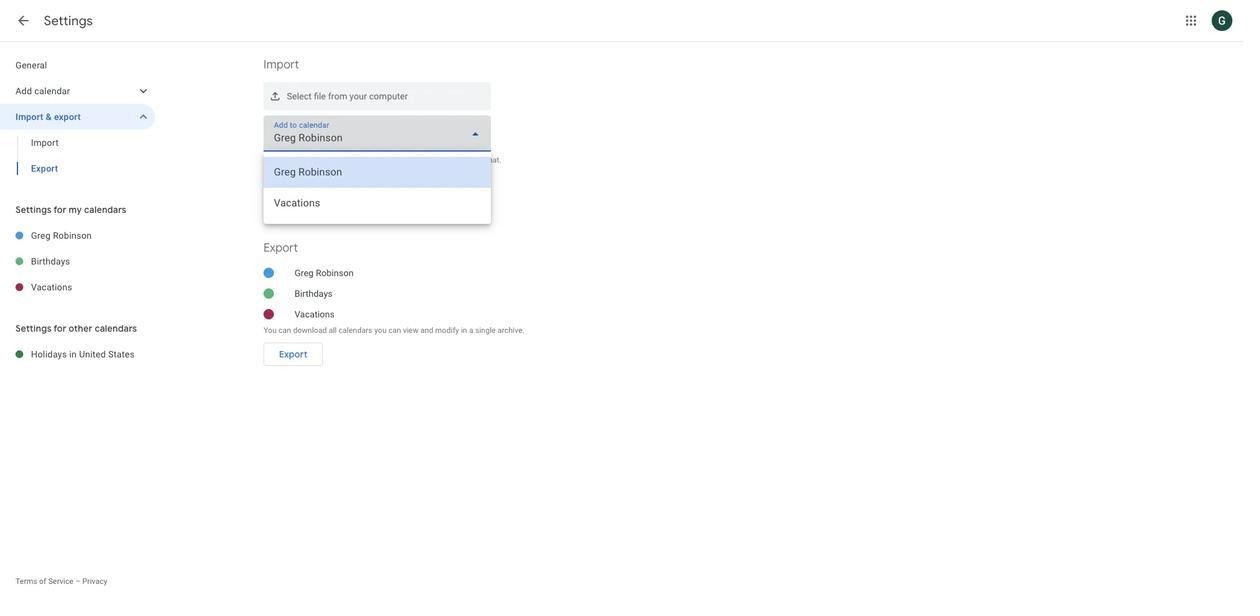 Task type: vqa. For each thing, say whether or not it's contained in the screenshot.
"Rio Grande Valley Vipers" tree item
no



Task type: locate. For each thing, give the bounding box(es) containing it.
for for my
[[54, 204, 66, 216]]

1 vertical spatial settings
[[16, 204, 52, 216]]

of
[[39, 578, 46, 587]]

0 vertical spatial settings
[[44, 13, 93, 29]]

calendars right all at the left
[[339, 326, 372, 335]]

holidays in united states link
[[31, 342, 155, 368]]

robinson
[[53, 231, 92, 241], [316, 268, 354, 278]]

in left the a
[[461, 326, 467, 335]]

can left import
[[279, 156, 291, 165]]

1 for from the top
[[54, 204, 66, 216]]

a
[[469, 326, 473, 335]]

your
[[350, 91, 367, 101]]

import down import & export
[[31, 138, 59, 148]]

1 vertical spatial birthdays
[[295, 289, 333, 299]]

all
[[329, 326, 337, 335]]

export for import
[[31, 163, 58, 174]]

robinson inside tree item
[[53, 231, 92, 241]]

states
[[108, 350, 135, 360]]

2 for from the top
[[54, 323, 66, 335]]

robinson up all at the left
[[316, 268, 354, 278]]

birthdays inside tree item
[[31, 256, 70, 267]]

1 vertical spatial greg robinson
[[295, 268, 354, 278]]

export
[[54, 112, 81, 122]]

2 horizontal spatial in
[[461, 326, 467, 335]]

0 vertical spatial in
[[380, 156, 386, 165]]

1 vertical spatial in
[[461, 326, 467, 335]]

1 vertical spatial greg
[[295, 268, 314, 278]]

you left download
[[264, 326, 277, 335]]

vacations down birthdays tree item
[[31, 282, 72, 293]]

vacations option
[[264, 188, 491, 219]]

you can download all calendars you can view and modify in a single archive.
[[264, 326, 525, 335]]

vacations
[[31, 282, 72, 293], [295, 309, 335, 320]]

single
[[475, 326, 496, 335]]

privacy
[[82, 578, 107, 587]]

group
[[0, 130, 155, 182]]

greg robinson
[[31, 231, 92, 241], [295, 268, 354, 278]]

birthdays link
[[31, 249, 155, 275]]

view
[[403, 326, 419, 335]]

0 horizontal spatial robinson
[[53, 231, 92, 241]]

for
[[54, 204, 66, 216], [54, 323, 66, 335]]

settings for settings for other calendars
[[16, 323, 52, 335]]

my
[[69, 204, 82, 216]]

can left download
[[279, 326, 291, 335]]

0 horizontal spatial greg
[[31, 231, 51, 241]]

1 horizontal spatial robinson
[[316, 268, 354, 278]]

birthdays up download
[[295, 289, 333, 299]]

None field
[[264, 116, 491, 152]]

export
[[31, 163, 58, 174], [264, 241, 298, 256], [279, 349, 308, 360]]

1 vertical spatial vacations
[[295, 309, 335, 320]]

calendars
[[84, 204, 126, 216], [95, 323, 137, 335], [339, 326, 372, 335]]

0 vertical spatial export
[[31, 163, 58, 174]]

greg robinson inside tree item
[[31, 231, 92, 241]]

vacations inside "tree item"
[[31, 282, 72, 293]]

import
[[264, 57, 299, 72], [16, 112, 43, 122], [31, 138, 59, 148]]

settings up holidays
[[16, 323, 52, 335]]

calendars for settings for my calendars
[[84, 204, 126, 216]]

0 vertical spatial vacations
[[31, 282, 72, 293]]

tree
[[0, 52, 155, 182]]

0 horizontal spatial birthdays
[[31, 256, 70, 267]]

can for download
[[279, 326, 291, 335]]

1 vertical spatial for
[[54, 323, 66, 335]]

greg up download
[[295, 268, 314, 278]]

0 vertical spatial for
[[54, 204, 66, 216]]

–
[[75, 578, 80, 587]]

holidays in united states
[[31, 350, 135, 360]]

settings for my calendars
[[16, 204, 126, 216]]

1 vertical spatial robinson
[[316, 268, 354, 278]]

you
[[264, 156, 277, 165], [264, 326, 277, 335]]

settings right go back image
[[44, 13, 93, 29]]

greg down settings for my calendars
[[31, 231, 51, 241]]

greg
[[31, 231, 51, 241], [295, 268, 314, 278]]

greg robinson up all at the left
[[295, 268, 354, 278]]

birthdays down greg robinson tree item
[[31, 256, 70, 267]]

2 vertical spatial settings
[[16, 323, 52, 335]]

archive.
[[498, 326, 525, 335]]

0 vertical spatial robinson
[[53, 231, 92, 241]]

settings for settings
[[44, 13, 93, 29]]

select file from your computer button
[[264, 82, 491, 110]]

import
[[293, 156, 316, 165]]

1 you from the top
[[264, 156, 277, 165]]

go back image
[[16, 13, 31, 28]]

0 horizontal spatial vacations
[[31, 282, 72, 293]]

birthdays
[[31, 256, 70, 267], [295, 289, 333, 299]]

in
[[380, 156, 386, 165], [461, 326, 467, 335], [69, 350, 77, 360]]

can
[[279, 156, 291, 165], [279, 326, 291, 335], [389, 326, 401, 335]]

vacations up download
[[295, 309, 335, 320]]

from
[[328, 91, 347, 101]]

2 vertical spatial export
[[279, 349, 308, 360]]

import left &
[[16, 112, 43, 122]]

settings
[[44, 13, 93, 29], [16, 204, 52, 216], [16, 323, 52, 335]]

calendars for settings for other calendars
[[95, 323, 137, 335]]

2 you from the top
[[264, 326, 277, 335]]

0 vertical spatial you
[[264, 156, 277, 165]]

for left 'other'
[[54, 323, 66, 335]]

robinson down settings for my calendars
[[53, 231, 92, 241]]

you for you can download all calendars you can view and modify in a single archive.
[[264, 326, 277, 335]]

ical
[[388, 156, 401, 165]]

import inside "tree item"
[[16, 112, 43, 122]]

in left united
[[69, 350, 77, 360]]

select file from your computer
[[287, 91, 408, 101]]

or
[[403, 156, 410, 165]]

0 vertical spatial greg
[[31, 231, 51, 241]]

0 vertical spatial greg robinson
[[31, 231, 92, 241]]

1 vertical spatial import
[[16, 112, 43, 122]]

import up the 'select'
[[264, 57, 299, 72]]

calendars right my on the left top of page
[[84, 204, 126, 216]]

1 vertical spatial you
[[264, 326, 277, 335]]

1 horizontal spatial greg
[[295, 268, 314, 278]]

greg inside tree item
[[31, 231, 51, 241]]

service
[[48, 578, 73, 587]]

0 horizontal spatial in
[[69, 350, 77, 360]]

settings for my calendars tree
[[0, 223, 155, 300]]

greg robinson down settings for my calendars
[[31, 231, 92, 241]]

computer
[[369, 91, 408, 101]]

and
[[421, 326, 433, 335]]

in left ical
[[380, 156, 386, 165]]

calendars up "states"
[[95, 323, 137, 335]]

0 horizontal spatial greg robinson
[[31, 231, 92, 241]]

united
[[79, 350, 106, 360]]

for left my on the left top of page
[[54, 204, 66, 216]]

holidays in united states tree item
[[0, 342, 155, 368]]

2 vertical spatial import
[[31, 138, 59, 148]]

0 vertical spatial birthdays
[[31, 256, 70, 267]]

you left import
[[264, 156, 277, 165]]

settings left my on the left top of page
[[16, 204, 52, 216]]

2 vertical spatial in
[[69, 350, 77, 360]]



Task type: describe. For each thing, give the bounding box(es) containing it.
other
[[69, 323, 93, 335]]

can right you
[[389, 326, 401, 335]]

export for you can download all calendars you can view and modify in a single archive.
[[279, 349, 308, 360]]

1 horizontal spatial greg robinson
[[295, 268, 354, 278]]

vcs
[[412, 156, 427, 165]]

greg robinson option
[[264, 157, 491, 188]]

privacy link
[[82, 578, 107, 587]]

you
[[374, 326, 387, 335]]

settings for settings for my calendars
[[16, 204, 52, 216]]

&
[[46, 112, 52, 122]]

birthdays tree item
[[0, 249, 155, 275]]

you can import event information in ical or vcs (ms outlook) format.
[[264, 156, 501, 165]]

outlook)
[[445, 156, 474, 165]]

terms
[[16, 578, 37, 587]]

group containing import
[[0, 130, 155, 182]]

terms of service link
[[16, 578, 73, 587]]

holidays
[[31, 350, 67, 360]]

add to calendar list box
[[264, 152, 491, 224]]

terms of service – privacy
[[16, 578, 107, 587]]

import & export
[[16, 112, 81, 122]]

vacations tree item
[[0, 275, 155, 300]]

tree containing general
[[0, 52, 155, 182]]

can for import
[[279, 156, 291, 165]]

settings heading
[[44, 13, 93, 29]]

general
[[16, 60, 47, 70]]

1 horizontal spatial vacations
[[295, 309, 335, 320]]

file
[[314, 91, 326, 101]]

add calendar
[[16, 86, 70, 96]]

you for you can import event information in ical or vcs (ms outlook) format.
[[264, 156, 277, 165]]

calendar
[[34, 86, 70, 96]]

format.
[[476, 156, 501, 165]]

import inside group
[[31, 138, 59, 148]]

in inside the holidays in united states link
[[69, 350, 77, 360]]

1 horizontal spatial in
[[380, 156, 386, 165]]

import & export tree item
[[0, 104, 155, 130]]

0 vertical spatial import
[[264, 57, 299, 72]]

modify
[[435, 326, 459, 335]]

vacations link
[[31, 275, 155, 300]]

information
[[338, 156, 378, 165]]

add
[[16, 86, 32, 96]]

select
[[287, 91, 312, 101]]

1 horizontal spatial birthdays
[[295, 289, 333, 299]]

(ms
[[429, 156, 443, 165]]

for for other
[[54, 323, 66, 335]]

1 vertical spatial export
[[264, 241, 298, 256]]

greg robinson tree item
[[0, 223, 155, 249]]

download
[[293, 326, 327, 335]]

event
[[318, 156, 336, 165]]

settings for other calendars
[[16, 323, 137, 335]]



